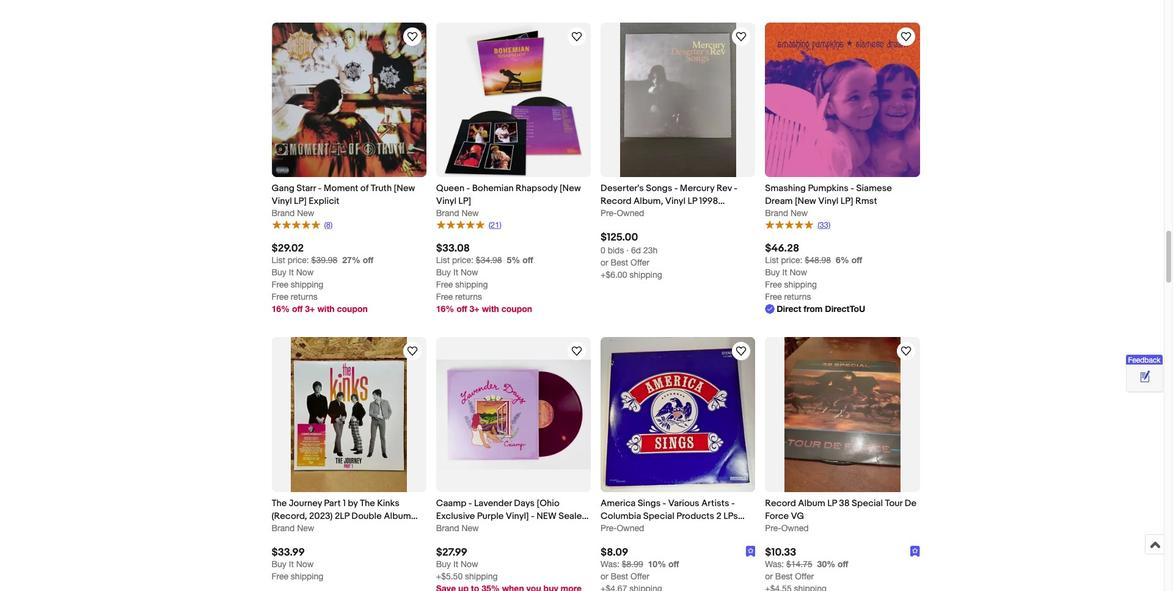Task type: locate. For each thing, give the bounding box(es) containing it.
$33.08
[[436, 243, 470, 255]]

best for $10.33
[[776, 572, 793, 582]]

price: inside the $33.08 list price: $34.98 5% off buy it now free shipping free returns 16% off 3+ with coupon
[[452, 256, 474, 265]]

returns inside $46.28 list price: $48.98 6% off buy it now free shipping free returns direct from directtou
[[785, 292, 811, 302]]

6d
[[631, 246, 641, 255]]

was: inside was: $8.99 10% off or best offer
[[601, 560, 620, 570]]

1 vertical spatial pre-owned
[[601, 524, 644, 533]]

with down $39.98
[[317, 304, 335, 314]]

2 was: from the left
[[765, 560, 784, 570]]

album down the "purple"
[[470, 524, 498, 535]]

shipping down $34.98 at top
[[455, 280, 488, 290]]

3+ inside the $29.02 list price: $39.98 27% off buy it now free shipping free returns 16% off 3+ with coupon
[[305, 304, 315, 314]]

2 3+ from the left
[[470, 304, 480, 314]]

special inside america sings - various artists - columbia special products  2 lps vinyl vg/vg+
[[643, 511, 675, 522]]

lp inside record album lp 38 special tour de force   vg pre-owned
[[828, 498, 837, 509]]

0 horizontal spatial special
[[643, 511, 675, 522]]

2 coupon from the left
[[502, 304, 532, 314]]

offer inside was: $8.99 10% off or best offer
[[631, 572, 650, 582]]

products
[[677, 511, 715, 522]]

2 the from the left
[[360, 498, 375, 509]]

Direct from DirectToU text field
[[765, 303, 866, 316]]

1 with from the left
[[317, 304, 335, 314]]

0 horizontal spatial lp]
[[294, 195, 307, 207]]

special
[[852, 498, 883, 509], [643, 511, 675, 522]]

lp] inside smashing pumpkins - siamese dream [new vinyl lp] rmst brand new
[[841, 195, 854, 207]]

now down $27.99
[[461, 560, 478, 570]]

the journey part 1 by the kinks (record, 2023) 2lp double album vinyl record link
[[272, 497, 426, 535]]

shipping inside $46.28 list price: $48.98 6% off buy it now free shipping free returns direct from directtou
[[785, 280, 817, 290]]

buy
[[272, 268, 287, 278], [436, 268, 451, 278], [765, 268, 780, 278], [272, 560, 287, 570], [436, 560, 451, 570]]

2 vertical spatial lp
[[459, 524, 468, 535]]

free
[[272, 280, 288, 290], [436, 280, 453, 290], [765, 280, 782, 290], [272, 292, 288, 302], [436, 292, 453, 302], [765, 292, 782, 302], [272, 572, 288, 582]]

price: down $33.08
[[452, 256, 474, 265]]

pre-owned up $125.00
[[601, 208, 644, 218]]

16% inside the $33.08 list price: $34.98 5% off buy it now free shipping free returns 16% off 3+ with coupon
[[436, 304, 454, 314]]

1 horizontal spatial was:
[[765, 560, 784, 570]]

coupon down 5% at top
[[502, 304, 532, 314]]

brand new down exclusive
[[436, 524, 479, 533]]

best inside was: $14.75 30% off or best offer
[[776, 572, 793, 582]]

offer inside was: $14.75 30% off or best offer
[[795, 572, 814, 582]]

pre-owned for $125.00
[[601, 208, 644, 218]]

1 brand new from the left
[[272, 524, 314, 533]]

new up (8) link
[[297, 208, 314, 218]]

coupon inside the $33.08 list price: $34.98 5% off buy it now free shipping free returns 16% off 3+ with coupon
[[502, 304, 532, 314]]

special inside record album lp 38 special tour de force   vg pre-owned
[[852, 498, 883, 509]]

2 with from the left
[[482, 304, 499, 314]]

price:
[[288, 256, 309, 265], [452, 256, 474, 265], [781, 256, 803, 265]]

1 horizontal spatial price:
[[452, 256, 474, 265]]

2 horizontal spatial price:
[[781, 256, 803, 265]]

shipping inside '$27.99 buy it now +$5.50 shipping'
[[465, 572, 498, 582]]

2 horizontal spatial lp]
[[841, 195, 854, 207]]

0 horizontal spatial album
[[384, 511, 411, 522]]

2 horizontal spatial lp
[[828, 498, 837, 509]]

it inside the $29.02 list price: $39.98 27% off buy it now free shipping free returns 16% off 3+ with coupon
[[289, 268, 294, 278]]

album down kinks at the left bottom of the page
[[384, 511, 411, 522]]

0 horizontal spatial lp
[[459, 524, 468, 535]]

new down exclusive
[[462, 524, 479, 533]]

now inside $46.28 list price: $48.98 6% off buy it now free shipping free returns direct from directtou
[[790, 268, 808, 278]]

owned down vg
[[782, 524, 809, 533]]

3 list from the left
[[765, 256, 779, 265]]

2 pre-owned from the top
[[601, 524, 644, 533]]

(record,
[[272, 511, 307, 522]]

list for $29.02
[[272, 256, 285, 265]]

was: inside was: $14.75 30% off or best offer
[[765, 560, 784, 570]]

buy inside $46.28 list price: $48.98 6% off buy it now free shipping free returns direct from directtou
[[765, 268, 780, 278]]

3 returns from the left
[[785, 292, 811, 302]]

1 horizontal spatial album
[[470, 524, 498, 535]]

returns inside the $33.08 list price: $34.98 5% off buy it now free shipping free returns 16% off 3+ with coupon
[[455, 292, 482, 302]]

1 the from the left
[[272, 498, 287, 509]]

16% for $33.08
[[436, 304, 454, 314]]

buy down $33.08
[[436, 268, 451, 278]]

siamese
[[857, 183, 892, 194]]

pre- down columbia
[[601, 524, 617, 533]]

watch queen - bohemian rhapsody [new vinyl lp] image
[[570, 29, 584, 44]]

it inside $46.28 list price: $48.98 6% off buy it now free shipping free returns direct from directtou
[[783, 268, 788, 278]]

now down $39.98
[[296, 268, 314, 278]]

list inside $46.28 list price: $48.98 6% off buy it now free shipping free returns direct from directtou
[[765, 256, 779, 265]]

shipping for $33.08
[[455, 280, 488, 290]]

from
[[804, 304, 823, 314]]

shipping for $46.28
[[785, 280, 817, 290]]

gang starr - moment of truth [new vinyl lp] explicit brand new
[[272, 183, 415, 218]]

coupon inside the $29.02 list price: $39.98 27% off buy it now free shipping free returns 16% off 3+ with coupon
[[337, 304, 368, 314]]

16%
[[272, 304, 290, 314], [436, 304, 454, 314]]

owned
[[617, 208, 644, 218], [617, 524, 644, 533], [782, 524, 809, 533]]

free inside $33.99 buy it now free shipping
[[272, 572, 288, 582]]

price: down the $46.28
[[781, 256, 803, 265]]

off right 6%
[[852, 255, 862, 265]]

0 horizontal spatial 3+
[[305, 304, 315, 314]]

now
[[296, 268, 314, 278], [461, 268, 478, 278], [790, 268, 808, 278], [296, 560, 314, 570], [461, 560, 478, 570]]

1 horizontal spatial lp]
[[459, 195, 471, 207]]

or down the 0
[[601, 258, 609, 268]]

off right 10%
[[669, 559, 679, 570]]

price: inside $46.28 list price: $48.98 6% off buy it now free shipping free returns direct from directtou
[[781, 256, 803, 265]]

1 vertical spatial lp
[[828, 498, 837, 509]]

pre- for $8.09
[[601, 524, 617, 533]]

force
[[765, 511, 789, 522]]

lp] down "starr"
[[294, 195, 307, 207]]

buy down $29.02
[[272, 268, 287, 278]]

0 vertical spatial record
[[601, 195, 632, 207]]

shipping up the direct
[[785, 280, 817, 290]]

price: for $33.08
[[452, 256, 474, 265]]

shipping down $33.99
[[291, 572, 324, 582]]

album inside caamp - lavender days [ohio exclusive purple vinyl] - new sealed vinyl lp album
[[470, 524, 498, 535]]

it
[[289, 268, 294, 278], [454, 268, 458, 278], [783, 268, 788, 278], [289, 560, 294, 570], [454, 560, 458, 570]]

the
[[272, 498, 287, 509], [360, 498, 375, 509]]

shipping right +$5.50
[[465, 572, 498, 582]]

now inside the $33.08 list price: $34.98 5% off buy it now free shipping free returns 16% off 3+ with coupon
[[461, 268, 478, 278]]

1 returns from the left
[[291, 292, 318, 302]]

1
[[343, 498, 346, 509]]

album,
[[634, 195, 663, 207]]

with inside the $29.02 list price: $39.98 27% off buy it now free shipping free returns 16% off 3+ with coupon
[[317, 304, 335, 314]]

record up force
[[765, 498, 796, 509]]

list down the $46.28
[[765, 256, 779, 265]]

offer down '$14.75'
[[795, 572, 814, 582]]

[new inside 'queen - bohemian rhapsody [new vinyl lp] brand new'
[[560, 183, 581, 194]]

it for $33.08
[[454, 268, 458, 278]]

-
[[318, 183, 322, 194], [467, 183, 470, 194], [675, 183, 678, 194], [734, 183, 738, 194], [851, 183, 855, 194], [469, 498, 472, 509], [663, 498, 666, 509], [732, 498, 735, 509], [531, 511, 535, 522]]

double
[[352, 511, 382, 522]]

returns down $34.98 at top
[[455, 292, 482, 302]]

the up double
[[360, 498, 375, 509]]

1 horizontal spatial brand new
[[436, 524, 479, 533]]

$33.99
[[272, 547, 305, 559]]

vg
[[791, 511, 805, 522]]

vinyl down pumpkins
[[819, 195, 839, 207]]

now inside the $29.02 list price: $39.98 27% off buy it now free shipping free returns 16% off 3+ with coupon
[[296, 268, 314, 278]]

buy up +$5.50
[[436, 560, 451, 570]]

or inside was: $8.99 10% off or best offer
[[601, 572, 609, 582]]

price: for $46.28
[[781, 256, 803, 265]]

1 was: from the left
[[601, 560, 620, 570]]

returns up the direct
[[785, 292, 811, 302]]

it down $33.99
[[289, 560, 294, 570]]

1 horizontal spatial returns
[[455, 292, 482, 302]]

- right queen
[[467, 183, 470, 194]]

$27.99 buy it now +$5.50 shipping
[[436, 547, 498, 582]]

now down $33.99
[[296, 560, 314, 570]]

shipping down $39.98
[[291, 280, 324, 290]]

with for $29.02
[[317, 304, 335, 314]]

buy inside '$27.99 buy it now +$5.50 shipping'
[[436, 560, 451, 570]]

price: inside the $29.02 list price: $39.98 27% off buy it now free shipping free returns 16% off 3+ with coupon
[[288, 256, 309, 265]]

returns
[[291, 292, 318, 302], [455, 292, 482, 302], [785, 292, 811, 302]]

owned down columbia
[[617, 524, 644, 533]]

was: down $8.09
[[601, 560, 620, 570]]

coupon down 27%
[[337, 304, 368, 314]]

the up (record,
[[272, 498, 287, 509]]

exclusive
[[436, 511, 475, 522]]

vg/vg+
[[623, 524, 660, 535]]

2 horizontal spatial list
[[765, 256, 779, 265]]

shipping inside $125.00 0 bids · 6d 23h or best offer +$6.00 shipping
[[630, 270, 662, 280]]

None text field
[[272, 256, 338, 265], [765, 256, 831, 265], [601, 560, 643, 570], [765, 560, 813, 570], [272, 256, 338, 265], [765, 256, 831, 265], [601, 560, 643, 570], [765, 560, 813, 570]]

returns inside the $29.02 list price: $39.98 27% off buy it now free shipping free returns 16% off 3+ with coupon
[[291, 292, 318, 302]]

lp] down queen
[[459, 195, 471, 207]]

vinyl down gang
[[272, 195, 292, 207]]

3+ down $39.98
[[305, 304, 315, 314]]

3 lp] from the left
[[841, 195, 854, 207]]

None text field
[[436, 256, 502, 265]]

1 list from the left
[[272, 256, 285, 265]]

it down $33.08
[[454, 268, 458, 278]]

2 brand new from the left
[[436, 524, 479, 533]]

2 price: from the left
[[452, 256, 474, 265]]

new up (33) "link"
[[791, 208, 808, 218]]

1 horizontal spatial 3+
[[470, 304, 480, 314]]

0 horizontal spatial was:
[[601, 560, 620, 570]]

buy for $29.02
[[272, 268, 287, 278]]

or for $10.33
[[765, 572, 773, 582]]

1 horizontal spatial [new
[[560, 183, 581, 194]]

offer down 6d
[[631, 258, 650, 268]]

0 vertical spatial special
[[852, 498, 883, 509]]

2 horizontal spatial album
[[798, 498, 826, 509]]

(21)
[[489, 220, 502, 230]]

best down 'bids'
[[611, 258, 628, 268]]

2 vertical spatial album
[[470, 524, 498, 535]]

columbia
[[601, 511, 641, 522]]

smashing pumpkins - siamese dream [new vinyl lp] rmst link
[[765, 182, 920, 208]]

returns for $33.08
[[455, 292, 482, 302]]

30%
[[818, 559, 836, 570]]

shipping down 23h
[[630, 270, 662, 280]]

brand new down (record,
[[272, 524, 314, 533]]

0 horizontal spatial list
[[272, 256, 285, 265]]

offer for $8.09
[[631, 572, 650, 582]]

1 coupon from the left
[[337, 304, 368, 314]]

was: down $10.33
[[765, 560, 784, 570]]

with down $34.98 at top
[[482, 304, 499, 314]]

rhapsody
[[516, 183, 558, 194]]

3 price: from the left
[[781, 256, 803, 265]]

buy inside the $29.02 list price: $39.98 27% off buy it now free shipping free returns 16% off 3+ with coupon
[[272, 268, 287, 278]]

[new right truth
[[394, 183, 415, 194]]

watch gang starr - moment of truth [new vinyl lp] explicit image
[[405, 29, 420, 44]]

0 horizontal spatial brand new
[[272, 524, 314, 533]]

(8) link
[[272, 219, 333, 230]]

0 vertical spatial lp
[[688, 195, 697, 207]]

lp
[[688, 195, 697, 207], [828, 498, 837, 509], [459, 524, 468, 535]]

1 lp] from the left
[[294, 195, 307, 207]]

0 vertical spatial pre-owned
[[601, 208, 644, 218]]

buy down the $46.28
[[765, 268, 780, 278]]

list
[[272, 256, 285, 265], [436, 256, 450, 265], [765, 256, 779, 265]]

1 horizontal spatial lp
[[688, 195, 697, 207]]

vinyl inside "the journey part 1 by the kinks (record, 2023) 2lp double album vinyl record"
[[272, 524, 292, 535]]

was: for $8.09
[[601, 560, 620, 570]]

brand new
[[272, 524, 314, 533], [436, 524, 479, 533]]

record
[[601, 195, 632, 207], [765, 498, 796, 509], [294, 524, 325, 535]]

offer
[[631, 258, 650, 268], [631, 572, 650, 582], [795, 572, 814, 582]]

$33.08 list price: $34.98 5% off buy it now free shipping free returns 16% off 3+ with coupon
[[436, 243, 533, 314]]

1 pre-owned from the top
[[601, 208, 644, 218]]

the journey part 1 by the kinks (record, 2023) 2lp double album vinyl record heading
[[272, 498, 418, 535]]

2 horizontal spatial record
[[765, 498, 796, 509]]

- inside gang starr - moment of truth [new vinyl lp] explicit brand new
[[318, 183, 322, 194]]

shipping inside the $29.02 list price: $39.98 27% off buy it now free shipping free returns 16% off 3+ with coupon
[[291, 280, 324, 290]]

list down $29.02
[[272, 256, 285, 265]]

queen - bohemian rhapsody [new vinyl lp] image
[[444, 22, 583, 177]]

1 horizontal spatial with
[[482, 304, 499, 314]]

album inside "the journey part 1 by the kinks (record, 2023) 2lp double album vinyl record"
[[384, 511, 411, 522]]

1 horizontal spatial special
[[852, 498, 883, 509]]

new inside 'queen - bohemian rhapsody [new vinyl lp] brand new'
[[462, 208, 479, 218]]

1 price: from the left
[[288, 256, 309, 265]]

caamp
[[436, 498, 467, 509]]

record down 2023)
[[294, 524, 325, 535]]

+$5.50
[[436, 572, 463, 582]]

[new right 'rhapsody'
[[560, 183, 581, 194]]

1 vertical spatial album
[[384, 511, 411, 522]]

record album lp 38 special tour de force   vg link
[[765, 497, 920, 523]]

vinyl down songs
[[665, 195, 686, 207]]

3+ down $34.98 at top
[[470, 304, 480, 314]]

shipping inside the $33.08 list price: $34.98 5% off buy it now free shipping free returns 16% off 3+ with coupon
[[455, 280, 488, 290]]

vinyl down queen
[[436, 195, 457, 207]]

2 16% from the left
[[436, 304, 454, 314]]

direct
[[777, 304, 802, 314]]

brand new for $27.99
[[436, 524, 479, 533]]

special down sings
[[643, 511, 675, 522]]

·
[[627, 246, 629, 255]]

1 vertical spatial record
[[765, 498, 796, 509]]

now inside $33.99 buy it now free shipping
[[296, 560, 314, 570]]

with for $33.08
[[482, 304, 499, 314]]

sings
[[638, 498, 661, 509]]

2 returns from the left
[[455, 292, 482, 302]]

1 16% from the left
[[272, 304, 290, 314]]

or down $8.09
[[601, 572, 609, 582]]

best inside was: $8.99 10% off or best offer
[[611, 572, 628, 582]]

- right rev on the right of page
[[734, 183, 738, 194]]

- inside 'queen - bohemian rhapsody [new vinyl lp] brand new'
[[467, 183, 470, 194]]

album inside record album lp 38 special tour de force   vg pre-owned
[[798, 498, 826, 509]]

watch deserter's songs - mercury rev - record album, vinyl lp 1998 pressing image
[[734, 29, 749, 44]]

lp] left rmst
[[841, 195, 854, 207]]

1 horizontal spatial list
[[436, 256, 450, 265]]

brand up (8) link
[[272, 208, 295, 218]]

2 horizontal spatial [new
[[795, 195, 817, 207]]

best down '$14.75'
[[776, 572, 793, 582]]

coupon for $29.02
[[337, 304, 368, 314]]

lp left 38
[[828, 498, 837, 509]]

shipping
[[630, 270, 662, 280], [291, 280, 324, 290], [455, 280, 488, 290], [785, 280, 817, 290], [291, 572, 324, 582], [465, 572, 498, 582]]

- up explicit
[[318, 183, 322, 194]]

coupon
[[337, 304, 368, 314], [502, 304, 532, 314]]

buy inside the $33.08 list price: $34.98 5% off buy it now free shipping free returns 16% off 3+ with coupon
[[436, 268, 451, 278]]

record inside the deserter's songs - mercury rev - record album, vinyl lp 1998 pressing
[[601, 195, 632, 207]]

brand down dream
[[765, 208, 789, 218]]

0 horizontal spatial [new
[[394, 183, 415, 194]]

1 horizontal spatial the
[[360, 498, 375, 509]]

it inside the $33.08 list price: $34.98 5% off buy it now free shipping free returns 16% off 3+ with coupon
[[454, 268, 458, 278]]

off right the 30%
[[838, 559, 849, 570]]

16% down $29.02
[[272, 304, 290, 314]]

3+ for $29.02
[[305, 304, 315, 314]]

queen - bohemian rhapsody [new vinyl lp] heading
[[436, 183, 581, 207]]

caamp - lavender days [ohio exclusive purple vinyl] - new sealed vinyl lp album heading
[[436, 498, 589, 535]]

3+ inside the $33.08 list price: $34.98 5% off buy it now free shipping free returns 16% off 3+ with coupon
[[470, 304, 480, 314]]

16% inside the $29.02 list price: $39.98 27% off buy it now free shipping free returns 16% off 3+ with coupon
[[272, 304, 290, 314]]

vinyl down columbia
[[601, 524, 621, 535]]

0 horizontal spatial coupon
[[337, 304, 368, 314]]

pre-owned down columbia
[[601, 524, 644, 533]]

off inside $46.28 list price: $48.98 6% off buy it now free shipping free returns direct from directtou
[[852, 255, 862, 265]]

0 horizontal spatial 16%
[[272, 304, 290, 314]]

lp down exclusive
[[459, 524, 468, 535]]

now down $34.98 at top
[[461, 268, 478, 278]]

owned down album, in the top of the page
[[617, 208, 644, 218]]

vinyl down (record,
[[272, 524, 292, 535]]

with
[[317, 304, 335, 314], [482, 304, 499, 314]]

2 vertical spatial record
[[294, 524, 325, 535]]

new
[[297, 208, 314, 218], [462, 208, 479, 218], [791, 208, 808, 218], [297, 524, 314, 533], [462, 524, 479, 533]]

0 horizontal spatial price:
[[288, 256, 309, 265]]

with inside the $33.08 list price: $34.98 5% off buy it now free shipping free returns 16% off 3+ with coupon
[[482, 304, 499, 314]]

1 horizontal spatial coupon
[[502, 304, 532, 314]]

it for $46.28
[[783, 268, 788, 278]]

or inside was: $14.75 30% off or best offer
[[765, 572, 773, 582]]

lps
[[724, 511, 738, 522]]

0 vertical spatial album
[[798, 498, 826, 509]]

deserter's songs - mercury rev - record album, vinyl lp 1998 pressing link
[[601, 182, 756, 220]]

pre- down force
[[765, 524, 782, 533]]

special right 38
[[852, 498, 883, 509]]

16% for $29.02
[[272, 304, 290, 314]]

$125.00
[[601, 232, 638, 244]]

(8)
[[324, 220, 333, 230]]

the journey part 1 by the kinks (record, 2023) 2lp double album vinyl record image
[[291, 338, 407, 492]]

list inside the $29.02 list price: $39.98 27% off buy it now free shipping free returns 16% off 3+ with coupon
[[272, 256, 285, 265]]

$34.98
[[476, 256, 502, 265]]

pre- for $125.00
[[601, 208, 617, 218]]

was:
[[601, 560, 620, 570], [765, 560, 784, 570]]

0 horizontal spatial with
[[317, 304, 335, 314]]

america sings - various artists - columbia special products  2 lps vinyl vg/vg+ heading
[[601, 498, 745, 535]]

buy down $33.99
[[272, 560, 287, 570]]

it down $27.99
[[454, 560, 458, 570]]

6%
[[836, 255, 849, 265]]

1 3+ from the left
[[305, 304, 315, 314]]

10%
[[648, 559, 666, 570]]

2 horizontal spatial returns
[[785, 292, 811, 302]]

brand new for $33.99
[[272, 524, 314, 533]]

1 horizontal spatial 16%
[[436, 304, 454, 314]]

lp down mercury
[[688, 195, 697, 207]]

list down $33.08
[[436, 256, 450, 265]]

2 lp] from the left
[[459, 195, 471, 207]]

price: down $29.02
[[288, 256, 309, 265]]

0 horizontal spatial returns
[[291, 292, 318, 302]]

list inside the $33.08 list price: $34.98 5% off buy it now free shipping free returns 16% off 3+ with coupon
[[436, 256, 450, 265]]

1 horizontal spatial record
[[601, 195, 632, 207]]

tour
[[885, 498, 903, 509]]

pre-
[[601, 208, 617, 218], [601, 524, 617, 533], [765, 524, 782, 533]]

$29.02
[[272, 243, 304, 255]]

offer down $8.99
[[631, 572, 650, 582]]

smashing pumpkins - siamese dream [new vinyl lp] rmst image
[[765, 22, 920, 177]]

$10.33
[[765, 547, 797, 559]]

0 horizontal spatial record
[[294, 524, 325, 535]]

1 vertical spatial special
[[643, 511, 675, 522]]

returns down $39.98
[[291, 292, 318, 302]]

album up vg
[[798, 498, 826, 509]]

$46.28 list price: $48.98 6% off buy it now free shipping free returns direct from directtou
[[765, 243, 866, 314]]

brand up the (21) link
[[436, 208, 459, 218]]

0 horizontal spatial the
[[272, 498, 287, 509]]

it down $29.02
[[289, 268, 294, 278]]

2 list from the left
[[436, 256, 450, 265]]

brand inside smashing pumpkins - siamese dream [new vinyl lp] rmst brand new
[[765, 208, 789, 218]]

vinyl inside smashing pumpkins - siamese dream [new vinyl lp] rmst brand new
[[819, 195, 839, 207]]

offer for $10.33
[[795, 572, 814, 582]]

now down $48.98
[[790, 268, 808, 278]]

lp inside caamp - lavender days [ohio exclusive purple vinyl] - new sealed vinyl lp album
[[459, 524, 468, 535]]

owned inside record album lp 38 special tour de force   vg pre-owned
[[782, 524, 809, 533]]



Task type: describe. For each thing, give the bounding box(es) containing it.
new inside gang starr - moment of truth [new vinyl lp] explicit brand new
[[297, 208, 314, 218]]

songs
[[646, 183, 673, 194]]

america
[[601, 498, 636, 509]]

$29.02 list price: $39.98 27% off buy it now free shipping free returns 16% off 3+ with coupon
[[272, 243, 374, 314]]

moment
[[324, 183, 358, 194]]

- up lps
[[732, 498, 735, 509]]

bids
[[608, 246, 624, 255]]

- right songs
[[675, 183, 678, 194]]

2
[[717, 511, 722, 522]]

new
[[537, 511, 557, 522]]

+$6.00
[[601, 270, 627, 280]]

off down $33.08
[[457, 304, 467, 314]]

vinyl inside 'queen - bohemian rhapsody [new vinyl lp] brand new'
[[436, 195, 457, 207]]

was: $8.99 10% off or best offer
[[601, 559, 679, 582]]

owned for $125.00
[[617, 208, 644, 218]]

2lp
[[335, 511, 350, 522]]

shipping for $125.00
[[630, 270, 662, 280]]

vinyl inside america sings - various artists - columbia special products  2 lps vinyl vg/vg+
[[601, 524, 621, 535]]

mercury
[[680, 183, 715, 194]]

smashing pumpkins - siamese dream [new vinyl lp] rmst brand new
[[765, 183, 892, 218]]

watch america sings - various artists - columbia special products  2 lps vinyl vg/vg+ image
[[734, 344, 749, 359]]

brand inside gang starr - moment of truth [new vinyl lp] explicit brand new
[[272, 208, 295, 218]]

caamp - lavender days [ohio exclusive purple vinyl] - new sealed vinyl lp album
[[436, 498, 588, 535]]

$39.98
[[311, 256, 338, 265]]

gang starr - moment of truth [new vinyl lp] explicit link
[[272, 182, 426, 208]]

feedback
[[1129, 356, 1161, 365]]

queen - bohemian rhapsody [new vinyl lp] brand new
[[436, 183, 581, 218]]

caamp - lavender days [ohio exclusive purple vinyl] - new sealed vinyl lp album image
[[436, 360, 591, 470]]

off right 5% at top
[[523, 255, 533, 265]]

smashing
[[765, 183, 806, 194]]

truth
[[371, 183, 392, 194]]

bohemian
[[472, 183, 514, 194]]

shipping for $29.02
[[291, 280, 324, 290]]

now for $29.02
[[296, 268, 314, 278]]

[new inside gang starr - moment of truth [new vinyl lp] explicit brand new
[[394, 183, 415, 194]]

brand down (record,
[[272, 524, 295, 533]]

or inside $125.00 0 bids · 6d 23h or best offer +$6.00 shipping
[[601, 258, 609, 268]]

de
[[905, 498, 917, 509]]

rmst
[[856, 195, 878, 207]]

brand down exclusive
[[436, 524, 459, 533]]

part
[[324, 498, 341, 509]]

list for $33.08
[[436, 256, 450, 265]]

$48.98
[[805, 256, 831, 265]]

off right 27%
[[363, 255, 374, 265]]

pumpkins
[[808, 183, 849, 194]]

new down 2023)
[[297, 524, 314, 533]]

explicit
[[309, 195, 340, 207]]

journey
[[289, 498, 322, 509]]

was: $14.75 30% off or best offer
[[765, 559, 849, 582]]

5%
[[507, 255, 520, 265]]

it inside '$27.99 buy it now +$5.50 shipping'
[[454, 560, 458, 570]]

queen - bohemian rhapsody [new vinyl lp] link
[[436, 182, 591, 208]]

pre- inside record album lp 38 special tour de force   vg pre-owned
[[765, 524, 782, 533]]

- right sings
[[663, 498, 666, 509]]

deserter's songs - mercury rev - record album, vinyl lp 1998 pressing heading
[[601, 183, 738, 220]]

off down $29.02
[[292, 304, 303, 314]]

lavender
[[474, 498, 512, 509]]

deserter's songs - mercury rev - record album, vinyl lp 1998 pressing
[[601, 183, 738, 220]]

record album lp 38 special tour de force   vg heading
[[765, 498, 917, 522]]

vinyl inside caamp - lavender days [ohio exclusive purple vinyl] - new sealed vinyl lp album
[[436, 524, 457, 535]]

$27.99
[[436, 547, 468, 559]]

- left new
[[531, 511, 535, 522]]

off inside was: $8.99 10% off or best offer
[[669, 559, 679, 570]]

brand inside 'queen - bohemian rhapsody [new vinyl lp] brand new'
[[436, 208, 459, 218]]

watch smashing pumpkins - siamese dream [new vinyl lp] rmst image
[[899, 29, 913, 44]]

america sings - various artists - columbia special products  2 lps vinyl vg/vg+ image
[[601, 338, 756, 492]]

38
[[839, 498, 850, 509]]

artists
[[702, 498, 730, 509]]

lp] inside gang starr - moment of truth [new vinyl lp] explicit brand new
[[294, 195, 307, 207]]

1998
[[699, 195, 718, 207]]

record inside "the journey part 1 by the kinks (record, 2023) 2lp double album vinyl record"
[[294, 524, 325, 535]]

lp] inside 'queen - bohemian rhapsody [new vinyl lp] brand new'
[[459, 195, 471, 207]]

deserter's songs - mercury rev - record album, vinyl lp 1998 pressing image
[[620, 22, 736, 177]]

new inside smashing pumpkins - siamese dream [new vinyl lp] rmst brand new
[[791, 208, 808, 218]]

$8.99
[[622, 560, 643, 570]]

record album lp 38 special tour de force   vg image
[[785, 338, 901, 492]]

gang
[[272, 183, 295, 194]]

(33)
[[818, 220, 831, 230]]

3+ for $33.08
[[470, 304, 480, 314]]

$33.99 buy it now free shipping
[[272, 547, 324, 582]]

0
[[601, 246, 606, 255]]

gang starr - moment of truth [new vinyl lp] explicit heading
[[272, 183, 415, 207]]

directtou
[[825, 304, 866, 314]]

deserter's
[[601, 183, 644, 194]]

$14.75
[[787, 560, 813, 570]]

now for $46.28
[[790, 268, 808, 278]]

coupon for $33.08
[[502, 304, 532, 314]]

buy inside $33.99 buy it now free shipping
[[272, 560, 287, 570]]

watch caamp - lavender days [ohio exclusive purple vinyl] - new sealed vinyl lp album image
[[570, 344, 584, 359]]

off inside was: $14.75 30% off or best offer
[[838, 559, 849, 570]]

now inside '$27.99 buy it now +$5.50 shipping'
[[461, 560, 478, 570]]

buy for $46.28
[[765, 268, 780, 278]]

$8.09
[[601, 547, 629, 559]]

the journey part 1 by the kinks (record, 2023) 2lp double album vinyl record
[[272, 498, 411, 535]]

record album lp 38 special tour de force   vg pre-owned
[[765, 498, 917, 533]]

[new inside smashing pumpkins - siamese dream [new vinyl lp] rmst brand new
[[795, 195, 817, 207]]

(21) link
[[436, 219, 502, 230]]

was: for $10.33
[[765, 560, 784, 570]]

vinyl]
[[506, 511, 529, 522]]

pre-owned for $8.09
[[601, 524, 644, 533]]

vinyl inside gang starr - moment of truth [new vinyl lp] explicit brand new
[[272, 195, 292, 207]]

by
[[348, 498, 358, 509]]

- right the caamp at the left bottom of the page
[[469, 498, 472, 509]]

list for $46.28
[[765, 256, 779, 265]]

starr
[[297, 183, 316, 194]]

returns for $46.28
[[785, 292, 811, 302]]

pressing
[[601, 208, 637, 220]]

27%
[[342, 255, 360, 265]]

days
[[514, 498, 535, 509]]

it for $29.02
[[289, 268, 294, 278]]

lp inside the deserter's songs - mercury rev - record album, vinyl lp 1998 pressing
[[688, 195, 697, 207]]

or for $8.09
[[601, 572, 609, 582]]

offer inside $125.00 0 bids · 6d 23h or best offer +$6.00 shipping
[[631, 258, 650, 268]]

purple
[[477, 511, 504, 522]]

watch the journey part 1 by the kinks (record, 2023) 2lp double album vinyl record image
[[405, 344, 420, 359]]

shipping inside $33.99 buy it now free shipping
[[291, 572, 324, 582]]

returns for $29.02
[[291, 292, 318, 302]]

gang starr - moment of truth [new vinyl lp] explicit image
[[272, 22, 426, 177]]

buy for $33.08
[[436, 268, 451, 278]]

vinyl inside the deserter's songs - mercury rev - record album, vinyl lp 1998 pressing
[[665, 195, 686, 207]]

price: for $29.02
[[288, 256, 309, 265]]

none text field containing list price:
[[436, 256, 502, 265]]

smashing pumpkins - siamese dream [new vinyl lp] rmst heading
[[765, 183, 892, 207]]

record inside record album lp 38 special tour de force   vg pre-owned
[[765, 498, 796, 509]]

caamp - lavender days [ohio exclusive purple vinyl] - new sealed vinyl lp album link
[[436, 497, 591, 535]]

23h
[[644, 246, 658, 255]]

- inside smashing pumpkins - siamese dream [new vinyl lp] rmst brand new
[[851, 183, 855, 194]]

rev
[[717, 183, 732, 194]]

queen
[[436, 183, 465, 194]]

various
[[669, 498, 700, 509]]

kinks
[[377, 498, 400, 509]]

america sings - various artists - columbia special products  2 lps vinyl vg/vg+
[[601, 498, 738, 535]]

best inside $125.00 0 bids · 6d 23h or best offer +$6.00 shipping
[[611, 258, 628, 268]]

best for $8.09
[[611, 572, 628, 582]]

now for $33.08
[[461, 268, 478, 278]]

(33) link
[[765, 219, 831, 230]]

watch record album lp 38 special tour de force   vg image
[[899, 344, 913, 359]]

[ohio
[[537, 498, 560, 509]]

owned for $8.09
[[617, 524, 644, 533]]

of
[[361, 183, 369, 194]]

sealed
[[559, 511, 588, 522]]

it inside $33.99 buy it now free shipping
[[289, 560, 294, 570]]

$125.00 0 bids · 6d 23h or best offer +$6.00 shipping
[[601, 232, 662, 280]]

$46.28
[[765, 243, 800, 255]]



Task type: vqa. For each thing, say whether or not it's contained in the screenshot.
Deals
no



